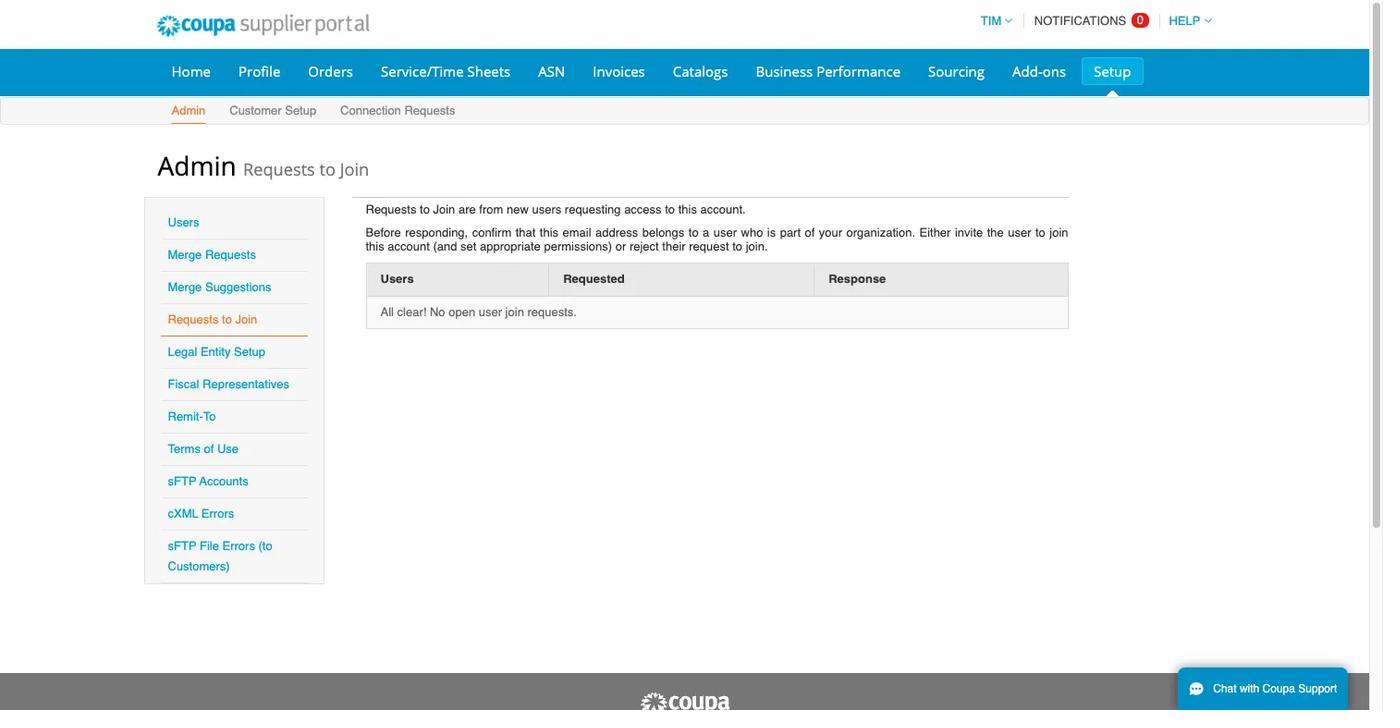 Task type: locate. For each thing, give the bounding box(es) containing it.
setup
[[1094, 62, 1131, 80], [285, 104, 316, 117], [234, 345, 265, 359]]

all clear! no open user join requests.
[[380, 305, 577, 319]]

users down the account
[[380, 272, 414, 286]]

sftp up cxml
[[168, 474, 196, 488]]

fiscal representatives link
[[168, 377, 289, 391]]

requests down service/time
[[404, 104, 455, 117]]

admin down admin link
[[158, 148, 236, 183]]

requests inside admin requests to join
[[243, 158, 315, 180]]

merge down "users" link
[[168, 248, 202, 262]]

cxml errors
[[168, 507, 234, 521]]

admin
[[172, 104, 206, 117], [158, 148, 236, 183]]

users link
[[168, 215, 199, 229]]

1 horizontal spatial coupa supplier portal image
[[638, 692, 731, 710]]

file
[[200, 539, 219, 553]]

join right the
[[1050, 226, 1068, 239]]

part
[[780, 226, 801, 239]]

2 sftp from the top
[[168, 539, 196, 553]]

1 vertical spatial errors
[[222, 539, 255, 553]]

setup up representatives
[[234, 345, 265, 359]]

this up 'belongs'
[[678, 202, 697, 216]]

permissions)
[[544, 239, 612, 253]]

0 vertical spatial join
[[1050, 226, 1068, 239]]

errors
[[201, 507, 234, 521], [222, 539, 255, 553]]

setup link
[[1082, 57, 1143, 85]]

user right the
[[1008, 226, 1031, 239]]

errors down accounts
[[201, 507, 234, 521]]

1 horizontal spatial of
[[805, 226, 815, 239]]

navigation
[[973, 3, 1212, 39]]

1 vertical spatial join
[[505, 305, 524, 319]]

requests to join
[[168, 313, 257, 326]]

join left are
[[433, 202, 455, 216]]

use
[[217, 442, 239, 456]]

requests for admin
[[243, 158, 315, 180]]

1 horizontal spatial join
[[1050, 226, 1068, 239]]

requests inside connection requests 'link'
[[404, 104, 455, 117]]

join
[[1050, 226, 1068, 239], [505, 305, 524, 319]]

help
[[1169, 14, 1201, 28]]

terms of use
[[168, 442, 239, 456]]

merge requests link
[[168, 248, 256, 262]]

join for requests to join
[[235, 313, 257, 326]]

customer setup
[[230, 104, 316, 117]]

join inside the requests to join are from new users requesting access to this account. before responding, confirm that this email address belongs to a user who is part of your organization. either invite the user to join this account (and set appropriate permissions) or reject their request to join.
[[433, 202, 455, 216]]

sftp inside sftp file errors (to customers)
[[168, 539, 196, 553]]

email
[[563, 226, 591, 239]]

sftp accounts link
[[168, 474, 248, 488]]

fiscal
[[168, 377, 199, 391]]

from
[[479, 202, 503, 216]]

(and
[[433, 239, 457, 253]]

catalogs link
[[661, 57, 740, 85]]

requests down customer setup link
[[243, 158, 315, 180]]

your
[[819, 226, 842, 239]]

merge down the merge requests
[[168, 280, 202, 294]]

add-
[[1013, 62, 1043, 80]]

chat with coupa support
[[1213, 682, 1337, 695]]

to inside admin requests to join
[[319, 158, 336, 180]]

join down suggestions
[[235, 313, 257, 326]]

of
[[805, 226, 815, 239], [204, 442, 214, 456]]

requests
[[404, 104, 455, 117], [243, 158, 315, 180], [366, 202, 416, 216], [205, 248, 256, 262], [168, 313, 219, 326]]

0 horizontal spatial setup
[[234, 345, 265, 359]]

2 horizontal spatial join
[[433, 202, 455, 216]]

asn link
[[526, 57, 577, 85]]

(to
[[258, 539, 272, 553]]

business
[[756, 62, 813, 80]]

1 merge from the top
[[168, 248, 202, 262]]

connection requests link
[[339, 100, 456, 124]]

1 vertical spatial users
[[380, 272, 414, 286]]

0 vertical spatial errors
[[201, 507, 234, 521]]

admin for admin requests to join
[[158, 148, 236, 183]]

set
[[461, 239, 477, 253]]

requests up before
[[366, 202, 416, 216]]

0 vertical spatial admin
[[172, 104, 206, 117]]

0 vertical spatial sftp
[[168, 474, 196, 488]]

0 vertical spatial users
[[168, 215, 199, 229]]

this down users at the top left of page
[[540, 226, 559, 239]]

merge for merge requests
[[168, 248, 202, 262]]

2 vertical spatial join
[[235, 313, 257, 326]]

0 horizontal spatial user
[[479, 305, 502, 319]]

remit-to
[[168, 410, 216, 423]]

no
[[430, 305, 445, 319]]

1 horizontal spatial join
[[340, 158, 369, 180]]

connection
[[340, 104, 401, 117]]

admin down home link
[[172, 104, 206, 117]]

requests up suggestions
[[205, 248, 256, 262]]

user right "a"
[[714, 226, 737, 239]]

of left use
[[204, 442, 214, 456]]

this
[[678, 202, 697, 216], [540, 226, 559, 239], [366, 239, 384, 253]]

admin requests to join
[[158, 148, 369, 183]]

catalogs
[[673, 62, 728, 80]]

2 horizontal spatial setup
[[1094, 62, 1131, 80]]

customer
[[230, 104, 282, 117]]

1 vertical spatial merge
[[168, 280, 202, 294]]

setup down notifications 0 in the top of the page
[[1094, 62, 1131, 80]]

invoices link
[[581, 57, 657, 85]]

merge
[[168, 248, 202, 262], [168, 280, 202, 294]]

1 sftp from the top
[[168, 474, 196, 488]]

who
[[741, 226, 763, 239]]

service/time
[[381, 62, 464, 80]]

legal entity setup link
[[168, 345, 265, 359]]

open
[[449, 305, 475, 319]]

user
[[714, 226, 737, 239], [1008, 226, 1031, 239], [479, 305, 502, 319]]

address
[[596, 226, 638, 239]]

1 vertical spatial sftp
[[168, 539, 196, 553]]

sftp accounts
[[168, 474, 248, 488]]

1 horizontal spatial setup
[[285, 104, 316, 117]]

0 vertical spatial coupa supplier portal image
[[144, 3, 382, 49]]

0 vertical spatial join
[[340, 158, 369, 180]]

sftp up customers) on the bottom of the page
[[168, 539, 196, 553]]

before
[[366, 226, 401, 239]]

1 horizontal spatial this
[[540, 226, 559, 239]]

of right part
[[805, 226, 815, 239]]

0 vertical spatial merge
[[168, 248, 202, 262]]

2 horizontal spatial user
[[1008, 226, 1031, 239]]

accounts
[[199, 474, 248, 488]]

merge suggestions link
[[168, 280, 271, 294]]

0 horizontal spatial of
[[204, 442, 214, 456]]

requests for merge
[[205, 248, 256, 262]]

join.
[[746, 239, 768, 253]]

help link
[[1161, 14, 1212, 28]]

join left requests.
[[505, 305, 524, 319]]

add-ons
[[1013, 62, 1066, 80]]

coupa supplier portal image
[[144, 3, 382, 49], [638, 692, 731, 710]]

service/time sheets
[[381, 62, 511, 80]]

to
[[319, 158, 336, 180], [420, 202, 430, 216], [665, 202, 675, 216], [689, 226, 699, 239], [1036, 226, 1046, 239], [732, 239, 743, 253], [222, 313, 232, 326]]

errors left (to
[[222, 539, 255, 553]]

2 merge from the top
[[168, 280, 202, 294]]

0 horizontal spatial join
[[505, 305, 524, 319]]

0 horizontal spatial coupa supplier portal image
[[144, 3, 382, 49]]

users up merge requests link at the left top
[[168, 215, 199, 229]]

1 vertical spatial admin
[[158, 148, 236, 183]]

requests to join are from new users requesting access to this account. before responding, confirm that this email address belongs to a user who is part of your organization. either invite the user to join this account (and set appropriate permissions) or reject their request to join.
[[366, 202, 1068, 253]]

setup right customer
[[285, 104, 316, 117]]

0 vertical spatial of
[[805, 226, 815, 239]]

request
[[689, 239, 729, 253]]

terms of use link
[[168, 442, 239, 456]]

0 horizontal spatial users
[[168, 215, 199, 229]]

this left the account
[[366, 239, 384, 253]]

requested
[[563, 272, 625, 286]]

user right open
[[479, 305, 502, 319]]

join down connection
[[340, 158, 369, 180]]

the
[[987, 226, 1004, 239]]

are
[[459, 202, 476, 216]]

errors inside sftp file errors (to customers)
[[222, 539, 255, 553]]

1 vertical spatial join
[[433, 202, 455, 216]]

1 horizontal spatial user
[[714, 226, 737, 239]]

0 horizontal spatial join
[[235, 313, 257, 326]]

responding,
[[405, 226, 468, 239]]



Task type: vqa. For each thing, say whether or not it's contained in the screenshot.
Help link
yes



Task type: describe. For each thing, give the bounding box(es) containing it.
legal entity setup
[[168, 345, 265, 359]]

fiscal representatives
[[168, 377, 289, 391]]

new
[[507, 202, 529, 216]]

clear!
[[397, 305, 427, 319]]

2 vertical spatial setup
[[234, 345, 265, 359]]

reject
[[630, 239, 659, 253]]

suggestions
[[205, 280, 271, 294]]

users
[[532, 202, 561, 216]]

sftp file errors (to customers)
[[168, 539, 272, 573]]

that
[[516, 226, 536, 239]]

ons
[[1043, 62, 1066, 80]]

a
[[703, 226, 709, 239]]

sheets
[[467, 62, 511, 80]]

requests to join link
[[168, 313, 257, 326]]

remit-to link
[[168, 410, 216, 423]]

admin link
[[171, 100, 207, 124]]

connection requests
[[340, 104, 455, 117]]

profile
[[239, 62, 280, 80]]

sftp for sftp file errors (to customers)
[[168, 539, 196, 553]]

requesting
[[565, 202, 621, 216]]

legal
[[168, 345, 197, 359]]

coupa
[[1263, 682, 1295, 695]]

entity
[[201, 345, 231, 359]]

orders link
[[296, 57, 365, 85]]

1 vertical spatial setup
[[285, 104, 316, 117]]

navigation containing notifications 0
[[973, 3, 1212, 39]]

sourcing
[[928, 62, 985, 80]]

to
[[203, 410, 216, 423]]

account.
[[700, 202, 746, 216]]

requests inside the requests to join are from new users requesting access to this account. before responding, confirm that this email address belongs to a user who is part of your organization. either invite the user to join this account (and set appropriate permissions) or reject their request to join.
[[366, 202, 416, 216]]

join for requests to join are from new users requesting access to this account. before responding, confirm that this email address belongs to a user who is part of your organization. either invite the user to join this account (and set appropriate permissions) or reject their request to join.
[[433, 202, 455, 216]]

join inside the requests to join are from new users requesting access to this account. before responding, confirm that this email address belongs to a user who is part of your organization. either invite the user to join this account (and set appropriate permissions) or reject their request to join.
[[1050, 226, 1068, 239]]

cxml
[[168, 507, 198, 521]]

requests.
[[527, 305, 577, 319]]

business performance
[[756, 62, 901, 80]]

terms
[[168, 442, 201, 456]]

response
[[829, 272, 886, 286]]

0 horizontal spatial this
[[366, 239, 384, 253]]

requests up legal
[[168, 313, 219, 326]]

1 vertical spatial coupa supplier portal image
[[638, 692, 731, 710]]

0
[[1137, 13, 1144, 27]]

merge requests
[[168, 248, 256, 262]]

their
[[662, 239, 686, 253]]

join inside admin requests to join
[[340, 158, 369, 180]]

admin for admin
[[172, 104, 206, 117]]

notifications
[[1035, 14, 1126, 28]]

sftp for sftp accounts
[[168, 474, 196, 488]]

merge suggestions
[[168, 280, 271, 294]]

access
[[624, 202, 662, 216]]

profile link
[[227, 57, 292, 85]]

tim link
[[973, 14, 1013, 28]]

2 horizontal spatial this
[[678, 202, 697, 216]]

cxml errors link
[[168, 507, 234, 521]]

or
[[616, 239, 626, 253]]

merge for merge suggestions
[[168, 280, 202, 294]]

home link
[[160, 57, 223, 85]]

business performance link
[[744, 57, 913, 85]]

0 vertical spatial setup
[[1094, 62, 1131, 80]]

orders
[[308, 62, 353, 80]]

of inside the requests to join are from new users requesting access to this account. before responding, confirm that this email address belongs to a user who is part of your organization. either invite the user to join this account (and set appropriate permissions) or reject their request to join.
[[805, 226, 815, 239]]

belongs
[[642, 226, 685, 239]]

invite
[[955, 226, 983, 239]]

customers)
[[168, 559, 230, 573]]

representatives
[[203, 377, 289, 391]]

add-ons link
[[1001, 57, 1078, 85]]

either
[[920, 226, 951, 239]]

remit-
[[168, 410, 203, 423]]

sftp file errors (to customers) link
[[168, 539, 272, 573]]

1 vertical spatial of
[[204, 442, 214, 456]]

asn
[[538, 62, 565, 80]]

appropriate
[[480, 239, 541, 253]]

with
[[1240, 682, 1260, 695]]

is
[[767, 226, 776, 239]]

1 horizontal spatial users
[[380, 272, 414, 286]]

notifications 0
[[1035, 13, 1144, 28]]

requests for connection
[[404, 104, 455, 117]]

account
[[388, 239, 430, 253]]

chat
[[1213, 682, 1237, 695]]

performance
[[817, 62, 901, 80]]

support
[[1298, 682, 1337, 695]]

customer setup link
[[229, 100, 317, 124]]

chat with coupa support button
[[1178, 668, 1348, 710]]



